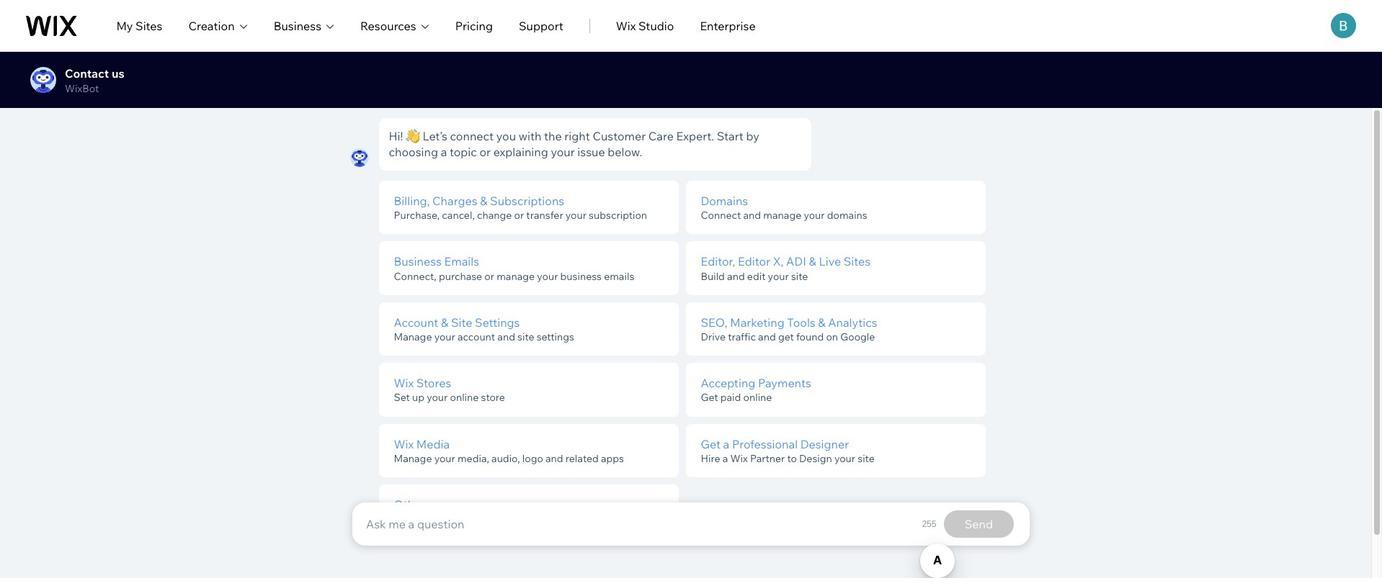 Task type: vqa. For each thing, say whether or not it's contained in the screenshot.
Wix Studio Academy logo
no



Task type: describe. For each thing, give the bounding box(es) containing it.
my sites
[[116, 18, 163, 33]]

sites
[[136, 18, 163, 33]]

wix
[[616, 18, 636, 33]]

support link
[[519, 17, 564, 34]]

profile image image
[[1331, 13, 1357, 38]]

creation button
[[188, 17, 248, 34]]

studio
[[639, 18, 674, 33]]

wix studio link
[[616, 17, 674, 34]]

resources
[[360, 18, 416, 33]]

wix studio
[[616, 18, 674, 33]]

support
[[519, 18, 564, 33]]

enterprise link
[[700, 17, 756, 34]]

my
[[116, 18, 133, 33]]



Task type: locate. For each thing, give the bounding box(es) containing it.
enterprise
[[700, 18, 756, 33]]

my sites link
[[116, 17, 163, 34]]

business button
[[274, 17, 335, 34]]

creation
[[188, 18, 235, 33]]

pricing link
[[455, 17, 493, 34]]

resources button
[[360, 17, 429, 34]]

pricing
[[455, 18, 493, 33]]

business
[[274, 18, 322, 33]]



